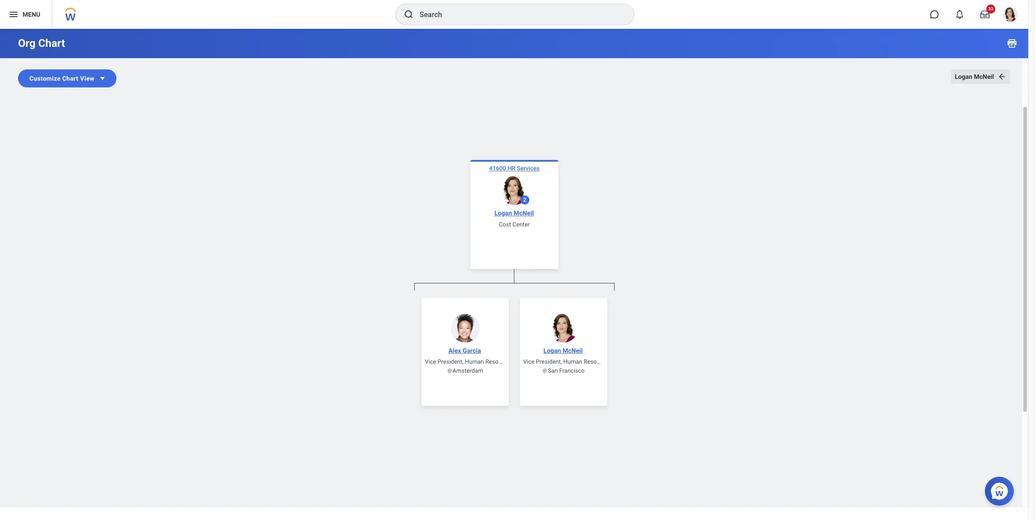 Task type: describe. For each thing, give the bounding box(es) containing it.
33 button
[[976, 5, 996, 24]]

logan for vice president, human resources
[[544, 348, 561, 355]]

san
[[548, 368, 558, 375]]

41600
[[489, 166, 506, 172]]

caret down image
[[98, 74, 107, 83]]

human for garcia
[[465, 359, 484, 366]]

org chart
[[18, 37, 65, 50]]

location image for logan mcneil
[[542, 369, 548, 374]]

menu button
[[0, 0, 52, 29]]

logan mcneil for vice president, human resources
[[544, 348, 583, 355]]

workday assistant region
[[986, 474, 1018, 507]]

president, for alex garcia
[[438, 359, 464, 366]]

hr
[[508, 166, 515, 172]]

mcneil for cost center
[[514, 210, 534, 217]]

logan mcneil for cost center
[[495, 210, 534, 217]]

logan mcneil inside button
[[955, 73, 995, 80]]

41600 hr services, logan mcneil, 2 direct reports element
[[414, 291, 615, 521]]

chart for org
[[38, 37, 65, 50]]

resources for logan mcneil
[[584, 359, 612, 366]]

arrow left image
[[998, 72, 1007, 81]]

alex
[[449, 348, 461, 355]]

org chart main content
[[0, 29, 1029, 521]]

francisco
[[560, 368, 585, 375]]

menu
[[23, 11, 40, 18]]

mcneil inside logan mcneil button
[[975, 73, 995, 80]]

amsterdam
[[453, 368, 483, 375]]

logan mcneil link for president,
[[540, 347, 587, 356]]

customize
[[29, 75, 61, 82]]



Task type: vqa. For each thing, say whether or not it's contained in the screenshot.
Human for McNeil
yes



Task type: locate. For each thing, give the bounding box(es) containing it.
1 horizontal spatial vice president, human resources
[[523, 359, 612, 366]]

cost center
[[499, 221, 530, 228]]

alex garcia link
[[445, 347, 485, 356]]

vice president, human resources for garcia
[[425, 359, 513, 366]]

1 vertical spatial chart
[[62, 75, 78, 82]]

logan mcneil link
[[491, 209, 537, 218], [540, 347, 587, 356]]

0 horizontal spatial mcneil
[[514, 210, 534, 217]]

mcneil inside 41600 hr services, logan mcneil, 2 direct reports element
[[563, 348, 583, 355]]

1 vertical spatial logan mcneil
[[495, 210, 534, 217]]

human for mcneil
[[564, 359, 583, 366]]

2 human from the left
[[564, 359, 583, 366]]

vice president, human resources up san francisco
[[523, 359, 612, 366]]

logan left arrow left icon in the top right of the page
[[955, 73, 973, 80]]

justify image
[[8, 9, 19, 20]]

33
[[989, 6, 994, 11]]

mcneil
[[975, 73, 995, 80], [514, 210, 534, 217], [563, 348, 583, 355]]

41600 hr services
[[489, 166, 539, 172]]

1 horizontal spatial logan mcneil link
[[540, 347, 587, 356]]

0 horizontal spatial vice president, human resources
[[425, 359, 513, 366]]

2 resources from the left
[[584, 359, 612, 366]]

chart left view
[[62, 75, 78, 82]]

logan inside 41600 hr services, logan mcneil, 2 direct reports element
[[544, 348, 561, 355]]

mcneil up francisco
[[563, 348, 583, 355]]

profile logan mcneil image
[[1004, 7, 1018, 24]]

mcneil for vice president, human resources
[[563, 348, 583, 355]]

2 vertical spatial logan mcneil
[[544, 348, 583, 355]]

human up francisco
[[564, 359, 583, 366]]

1 resources from the left
[[486, 359, 513, 366]]

0 vertical spatial chart
[[38, 37, 65, 50]]

41600 hr services link
[[488, 165, 541, 174]]

logan mcneil up san francisco
[[544, 348, 583, 355]]

services
[[517, 166, 539, 172]]

logan up cost
[[495, 210, 512, 217]]

garcia
[[463, 348, 481, 355]]

Search Workday  search field
[[420, 5, 616, 24]]

location image
[[447, 369, 453, 374], [542, 369, 548, 374]]

0 horizontal spatial human
[[465, 359, 484, 366]]

2 horizontal spatial logan
[[955, 73, 973, 80]]

1 vice president, human resources from the left
[[425, 359, 513, 366]]

location image for alex garcia
[[447, 369, 453, 374]]

center
[[513, 221, 530, 228]]

logan mcneil
[[955, 73, 995, 80], [495, 210, 534, 217], [544, 348, 583, 355]]

president,
[[438, 359, 464, 366], [536, 359, 562, 366]]

1 vice from the left
[[425, 359, 436, 366]]

alex garcia
[[449, 348, 481, 355]]

0 vertical spatial logan mcneil
[[955, 73, 995, 80]]

logan mcneil left arrow left icon in the top right of the page
[[955, 73, 995, 80]]

0 horizontal spatial logan mcneil
[[495, 210, 534, 217]]

2 president, from the left
[[536, 359, 562, 366]]

2 vice from the left
[[523, 359, 535, 366]]

2 horizontal spatial mcneil
[[975, 73, 995, 80]]

vice for logan mcneil
[[523, 359, 535, 366]]

0 horizontal spatial president,
[[438, 359, 464, 366]]

chart inside button
[[62, 75, 78, 82]]

san francisco
[[548, 368, 585, 375]]

vice
[[425, 359, 436, 366], [523, 359, 535, 366]]

1 location image from the left
[[447, 369, 453, 374]]

1 horizontal spatial mcneil
[[563, 348, 583, 355]]

1 president, from the left
[[438, 359, 464, 366]]

logan up san
[[544, 348, 561, 355]]

logan mcneil link up san francisco
[[540, 347, 587, 356]]

2 location image from the left
[[542, 369, 548, 374]]

chart for customize
[[62, 75, 78, 82]]

customize chart view button
[[18, 70, 117, 88]]

logan mcneil link up cost center
[[491, 209, 537, 218]]

mcneil left arrow left icon in the top right of the page
[[975, 73, 995, 80]]

logan inside logan mcneil button
[[955, 73, 973, 80]]

2 horizontal spatial logan mcneil
[[955, 73, 995, 80]]

0 horizontal spatial resources
[[486, 359, 513, 366]]

chart
[[38, 37, 65, 50], [62, 75, 78, 82]]

president, down 'alex'
[[438, 359, 464, 366]]

vice president, human resources
[[425, 359, 513, 366], [523, 359, 612, 366]]

president, for logan mcneil
[[536, 359, 562, 366]]

notifications large image
[[956, 10, 965, 19]]

0 horizontal spatial location image
[[447, 369, 453, 374]]

org
[[18, 37, 36, 50]]

1 horizontal spatial human
[[564, 359, 583, 366]]

view
[[80, 75, 94, 82]]

logan mcneil button
[[952, 70, 1011, 84]]

resources for alex garcia
[[486, 359, 513, 366]]

1 human from the left
[[465, 359, 484, 366]]

2 vertical spatial mcneil
[[563, 348, 583, 355]]

human
[[465, 359, 484, 366], [564, 359, 583, 366]]

1 horizontal spatial president,
[[536, 359, 562, 366]]

1 vertical spatial mcneil
[[514, 210, 534, 217]]

1 horizontal spatial logan mcneil
[[544, 348, 583, 355]]

logan
[[955, 73, 973, 80], [495, 210, 512, 217], [544, 348, 561, 355]]

0 horizontal spatial logan
[[495, 210, 512, 217]]

location image down 'alex'
[[447, 369, 453, 374]]

president, up san
[[536, 359, 562, 366]]

1 vertical spatial logan mcneil link
[[540, 347, 587, 356]]

1 horizontal spatial location image
[[542, 369, 548, 374]]

print org chart image
[[1007, 38, 1018, 49]]

0 horizontal spatial logan mcneil link
[[491, 209, 537, 218]]

2
[[523, 197, 526, 204]]

0 vertical spatial logan
[[955, 73, 973, 80]]

vice president, human resources up amsterdam
[[425, 359, 513, 366]]

logan mcneil link for center
[[491, 209, 537, 218]]

2 vertical spatial logan
[[544, 348, 561, 355]]

logan for cost center
[[495, 210, 512, 217]]

1 vertical spatial logan
[[495, 210, 512, 217]]

inbox large image
[[981, 10, 990, 19]]

1 horizontal spatial logan
[[544, 348, 561, 355]]

vice for alex garcia
[[425, 359, 436, 366]]

mcneil up center
[[514, 210, 534, 217]]

search image
[[404, 9, 414, 20]]

chart right org
[[38, 37, 65, 50]]

1 horizontal spatial resources
[[584, 359, 612, 366]]

2 vice president, human resources from the left
[[523, 359, 612, 366]]

0 vertical spatial mcneil
[[975, 73, 995, 80]]

vice president, human resources for mcneil
[[523, 359, 612, 366]]

human up amsterdam
[[465, 359, 484, 366]]

0 horizontal spatial vice
[[425, 359, 436, 366]]

location image left francisco
[[542, 369, 548, 374]]

logan mcneil up cost center
[[495, 210, 534, 217]]

customize chart view
[[29, 75, 94, 82]]

1 horizontal spatial vice
[[523, 359, 535, 366]]

resources
[[486, 359, 513, 366], [584, 359, 612, 366]]

cost
[[499, 221, 511, 228]]

0 vertical spatial logan mcneil link
[[491, 209, 537, 218]]



